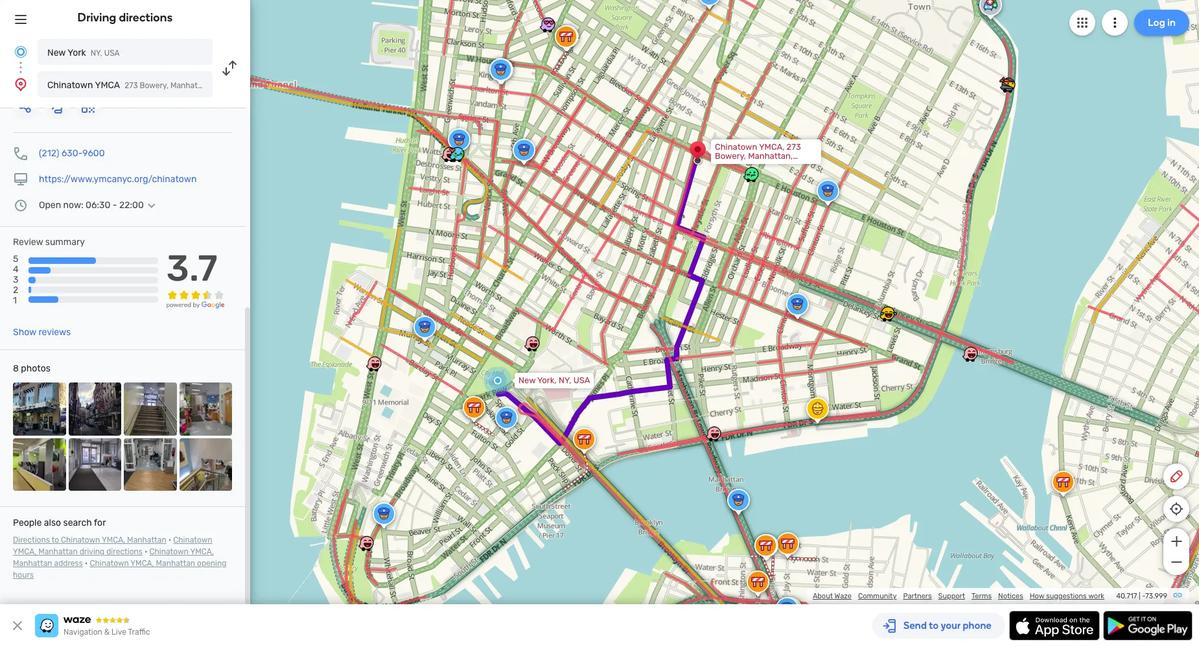 Task type: locate. For each thing, give the bounding box(es) containing it.
driving
[[80, 547, 105, 556]]

1 horizontal spatial states
[[743, 160, 769, 170]]

0 vertical spatial ny,
[[91, 49, 102, 58]]

630-
[[62, 148, 82, 159]]

manhattan down "to"
[[38, 547, 78, 556]]

united for ymca
[[214, 81, 238, 90]]

directions right driving
[[119, 10, 173, 25]]

image 7 of chinatown ymca, manhattan image
[[124, 438, 177, 491]]

(212) 630-9600
[[39, 148, 105, 159]]

bowery, inside "chinatown ymca 273 bowery, manhattan, united states"
[[140, 81, 169, 90]]

1 horizontal spatial united
[[715, 160, 741, 170]]

community
[[858, 592, 897, 600]]

1 vertical spatial manhattan,
[[748, 151, 793, 161]]

open
[[39, 200, 61, 211]]

0 horizontal spatial usa
[[104, 49, 120, 58]]

273 for ymca
[[125, 81, 138, 90]]

40.717 | -73.999
[[1117, 592, 1168, 600]]

directions
[[119, 10, 173, 25], [106, 547, 143, 556]]

1
[[13, 295, 17, 306]]

manhattan up the hours
[[13, 559, 52, 568]]

ny, right york,
[[559, 375, 571, 385]]

manhattan inside 'chinatown ymca, manhattan opening hours'
[[156, 559, 195, 568]]

united
[[214, 81, 238, 90], [715, 160, 741, 170]]

manhattan inside chinatown ymca, manhattan driving directions
[[38, 547, 78, 556]]

about
[[813, 592, 833, 600]]

0 vertical spatial usa
[[104, 49, 120, 58]]

8
[[13, 363, 19, 374]]

manhattan, inside chinatown ymca, 273 bowery, manhattan, united states
[[748, 151, 793, 161]]

0 horizontal spatial manhattan,
[[170, 81, 212, 90]]

1 vertical spatial states
[[743, 160, 769, 170]]

chinatown inside chinatown ymca, 273 bowery, manhattan, united states
[[715, 142, 757, 152]]

usa inside new york ny, usa
[[104, 49, 120, 58]]

photos
[[21, 363, 50, 374]]

chinatown for chinatown ymca, 273 bowery, manhattan, united states
[[715, 142, 757, 152]]

1 horizontal spatial new
[[519, 375, 536, 385]]

image 1 of chinatown ymca, manhattan image
[[13, 383, 66, 435]]

chinatown ymca 273 bowery, manhattan, united states
[[47, 80, 263, 91]]

bowery, inside chinatown ymca, 273 bowery, manhattan, united states
[[715, 151, 746, 161]]

manhattan up chinatown ymca, manhattan address
[[127, 536, 166, 545]]

1 horizontal spatial manhattan,
[[748, 151, 793, 161]]

273
[[125, 81, 138, 90], [787, 142, 801, 152]]

0 horizontal spatial 273
[[125, 81, 138, 90]]

ny, right 'york'
[[91, 49, 102, 58]]

0 horizontal spatial states
[[240, 81, 263, 90]]

new left york,
[[519, 375, 536, 385]]

0 horizontal spatial united
[[214, 81, 238, 90]]

ymca, inside chinatown ymca, 273 bowery, manhattan, united states
[[759, 142, 785, 152]]

work
[[1089, 592, 1105, 600]]

chinatown inside 'chinatown ymca, manhattan opening hours'
[[90, 559, 129, 568]]

ymca
[[95, 80, 120, 91]]

to
[[52, 536, 59, 545]]

0 vertical spatial manhattan,
[[170, 81, 212, 90]]

states inside chinatown ymca, 273 bowery, manhattan, united states
[[743, 160, 769, 170]]

273 inside chinatown ymca, 273 bowery, manhattan, united states
[[787, 142, 801, 152]]

0 horizontal spatial new
[[47, 47, 66, 58]]

new left 'york'
[[47, 47, 66, 58]]

manhattan, inside "chinatown ymca 273 bowery, manhattan, united states"
[[170, 81, 212, 90]]

0 horizontal spatial -
[[113, 200, 117, 211]]

usa up ymca at the left top
[[104, 49, 120, 58]]

directions to chinatown ymca, manhattan
[[13, 536, 166, 545]]

usa
[[104, 49, 120, 58], [574, 375, 590, 385]]

1 vertical spatial directions
[[106, 547, 143, 556]]

image 5 of chinatown ymca, manhattan image
[[13, 438, 66, 491]]

1 vertical spatial new
[[519, 375, 536, 385]]

chinatown
[[47, 80, 93, 91], [715, 142, 757, 152], [61, 536, 100, 545], [173, 536, 212, 545], [149, 547, 189, 556], [90, 559, 129, 568]]

0 vertical spatial bowery,
[[140, 81, 169, 90]]

1 horizontal spatial 273
[[787, 142, 801, 152]]

1 vertical spatial ny,
[[559, 375, 571, 385]]

manhattan for chinatown ymca, manhattan driving directions
[[38, 547, 78, 556]]

usa right york,
[[574, 375, 590, 385]]

image 3 of chinatown ymca, manhattan image
[[124, 383, 177, 435]]

ymca, inside 'chinatown ymca, manhattan opening hours'
[[131, 559, 154, 568]]

ny,
[[91, 49, 102, 58], [559, 375, 571, 385]]

0 vertical spatial united
[[214, 81, 238, 90]]

-
[[113, 200, 117, 211], [1142, 592, 1145, 600]]

states for ymca
[[240, 81, 263, 90]]

zoom in image
[[1169, 534, 1185, 549]]

ymca, for manhattan,
[[759, 142, 785, 152]]

states inside "chinatown ymca 273 bowery, manhattan, united states"
[[240, 81, 263, 90]]

1 horizontal spatial usa
[[574, 375, 590, 385]]

- right |
[[1142, 592, 1145, 600]]

directions up chinatown ymca, manhattan opening hours link
[[106, 547, 143, 556]]

zoom out image
[[1169, 554, 1185, 570]]

manhattan inside chinatown ymca, manhattan address
[[13, 559, 52, 568]]

0 vertical spatial 273
[[125, 81, 138, 90]]

support
[[938, 592, 965, 600]]

chinatown for chinatown ymca, manhattan address
[[149, 547, 189, 556]]

chinatown ymca, manhattan opening hours link
[[13, 559, 227, 580]]

states for ymca,
[[743, 160, 769, 170]]

chinatown ymca, manhattan address
[[13, 547, 214, 568]]

now:
[[63, 200, 83, 211]]

directions inside chinatown ymca, manhattan driving directions
[[106, 547, 143, 556]]

manhattan left opening
[[156, 559, 195, 568]]

united inside chinatown ymca, 273 bowery, manhattan, united states
[[715, 160, 741, 170]]

terms
[[972, 592, 992, 600]]

driving directions
[[78, 10, 173, 25]]

3
[[13, 274, 18, 285]]

06:30
[[86, 200, 110, 211]]

chinatown inside chinatown ymca, manhattan address
[[149, 547, 189, 556]]

manhattan, for ymca
[[170, 81, 212, 90]]

ymca,
[[759, 142, 785, 152], [102, 536, 125, 545], [13, 547, 36, 556], [190, 547, 214, 556], [131, 559, 154, 568]]

chevron down image
[[144, 200, 159, 211]]

(212) 630-9600 link
[[39, 148, 105, 159]]

9600
[[82, 148, 105, 159]]

1 vertical spatial usa
[[574, 375, 590, 385]]

bowery,
[[140, 81, 169, 90], [715, 151, 746, 161]]

3.7
[[166, 247, 218, 290]]

traffic
[[128, 628, 150, 637]]

5 4 3 2 1
[[13, 254, 19, 306]]

united inside "chinatown ymca 273 bowery, manhattan, united states"
[[214, 81, 238, 90]]

0 vertical spatial states
[[240, 81, 263, 90]]

states
[[240, 81, 263, 90], [743, 160, 769, 170]]

ymca, for directions
[[13, 547, 36, 556]]

0 vertical spatial new
[[47, 47, 66, 58]]

ny, inside new york ny, usa
[[91, 49, 102, 58]]

how suggestions work link
[[1030, 592, 1105, 600]]

york
[[68, 47, 86, 58]]

new
[[47, 47, 66, 58], [519, 375, 536, 385]]

1 horizontal spatial ny,
[[559, 375, 571, 385]]

new york, ny, usa
[[519, 375, 590, 385]]

73.999
[[1145, 592, 1168, 600]]

1 vertical spatial bowery,
[[715, 151, 746, 161]]

ymca, inside chinatown ymca, manhattan driving directions
[[13, 547, 36, 556]]

manhattan
[[127, 536, 166, 545], [38, 547, 78, 556], [13, 559, 52, 568], [156, 559, 195, 568]]

1 vertical spatial united
[[715, 160, 741, 170]]

0 horizontal spatial bowery,
[[140, 81, 169, 90]]

0 horizontal spatial ny,
[[91, 49, 102, 58]]

manhattan, for ymca,
[[748, 151, 793, 161]]

1 vertical spatial 273
[[787, 142, 801, 152]]

reviews
[[39, 327, 71, 338]]

chinatown inside chinatown ymca, manhattan driving directions
[[173, 536, 212, 545]]

1 horizontal spatial bowery,
[[715, 151, 746, 161]]

navigation
[[64, 628, 102, 637]]

image 2 of chinatown ymca, manhattan image
[[68, 383, 121, 435]]

how
[[1030, 592, 1045, 600]]

call image
[[13, 146, 29, 161]]

partners link
[[903, 592, 932, 600]]

1 horizontal spatial -
[[1142, 592, 1145, 600]]

waze
[[835, 592, 852, 600]]

manhattan,
[[170, 81, 212, 90], [748, 151, 793, 161]]

273 inside "chinatown ymca 273 bowery, manhattan, united states"
[[125, 81, 138, 90]]

community link
[[858, 592, 897, 600]]

&
[[104, 628, 110, 637]]

about waze community partners support terms notices how suggestions work
[[813, 592, 1105, 600]]

hours
[[13, 571, 34, 580]]

usa for york
[[104, 49, 120, 58]]

open now: 06:30 - 22:00 button
[[39, 200, 159, 211]]

(212)
[[39, 148, 59, 159]]

current location image
[[13, 44, 29, 60]]

usa for york,
[[574, 375, 590, 385]]

- left '22:00'
[[113, 200, 117, 211]]



Task type: describe. For each thing, give the bounding box(es) containing it.
for
[[94, 517, 106, 528]]

navigation & live traffic
[[64, 628, 150, 637]]

chinatown ymca, 273 bowery, manhattan, united states
[[715, 142, 801, 170]]

image 4 of chinatown ymca, manhattan image
[[179, 383, 232, 435]]

new for york
[[47, 47, 66, 58]]

chinatown for chinatown ymca 273 bowery, manhattan, united states
[[47, 80, 93, 91]]

support link
[[938, 592, 965, 600]]

4
[[13, 264, 19, 275]]

clock image
[[13, 198, 29, 213]]

open now: 06:30 - 22:00
[[39, 200, 144, 211]]

directions to chinatown ymca, manhattan link
[[13, 536, 166, 545]]

notices link
[[998, 592, 1024, 600]]

x image
[[10, 618, 25, 633]]

show reviews
[[13, 327, 71, 338]]

chinatown ymca, manhattan driving directions link
[[13, 536, 212, 556]]

22:00
[[119, 200, 144, 211]]

opening
[[197, 559, 227, 568]]

image 8 of chinatown ymca, manhattan image
[[179, 438, 232, 491]]

pencil image
[[1169, 469, 1184, 484]]

address
[[54, 559, 83, 568]]

new for york,
[[519, 375, 536, 385]]

40.717
[[1117, 592, 1137, 600]]

live
[[112, 628, 126, 637]]

ny, for york,
[[559, 375, 571, 385]]

manhattan for chinatown ymca, manhattan address
[[13, 559, 52, 568]]

computer image
[[13, 172, 29, 187]]

about waze link
[[813, 592, 852, 600]]

chinatown ymca, manhattan opening hours
[[13, 559, 227, 580]]

1 vertical spatial -
[[1142, 592, 1145, 600]]

also
[[44, 517, 61, 528]]

ymca, inside chinatown ymca, manhattan address
[[190, 547, 214, 556]]

terms link
[[972, 592, 992, 600]]

2
[[13, 285, 18, 296]]

summary
[[45, 237, 85, 248]]

notices
[[998, 592, 1024, 600]]

0 vertical spatial directions
[[119, 10, 173, 25]]

people also search for
[[13, 517, 106, 528]]

directions
[[13, 536, 50, 545]]

bowery, for ymca
[[140, 81, 169, 90]]

review summary
[[13, 237, 85, 248]]

8 photos
[[13, 363, 50, 374]]

0 vertical spatial -
[[113, 200, 117, 211]]

|
[[1139, 592, 1141, 600]]

chinatown ymca, manhattan driving directions
[[13, 536, 212, 556]]

new york ny, usa
[[47, 47, 120, 58]]

united for ymca,
[[715, 160, 741, 170]]

location image
[[13, 76, 29, 92]]

image 6 of chinatown ymca, manhattan image
[[68, 438, 121, 491]]

suggestions
[[1046, 592, 1087, 600]]

york,
[[537, 375, 557, 385]]

chinatown for chinatown ymca, manhattan driving directions
[[173, 536, 212, 545]]

manhattan for chinatown ymca, manhattan opening hours
[[156, 559, 195, 568]]

https://www.ymcanyc.org/chinatown
[[39, 174, 197, 185]]

ny, for york
[[91, 49, 102, 58]]

search
[[63, 517, 92, 528]]

review
[[13, 237, 43, 248]]

bowery, for ymca,
[[715, 151, 746, 161]]

273 for ymca,
[[787, 142, 801, 152]]

5
[[13, 254, 18, 265]]

link image
[[1173, 590, 1183, 600]]

https://www.ymcanyc.org/chinatown link
[[39, 174, 197, 185]]

partners
[[903, 592, 932, 600]]

chinatown for chinatown ymca, manhattan opening hours
[[90, 559, 129, 568]]

people
[[13, 517, 42, 528]]

chinatown ymca, manhattan address link
[[13, 547, 214, 568]]

ymca, for hours
[[131, 559, 154, 568]]

show
[[13, 327, 36, 338]]

driving
[[78, 10, 116, 25]]



Task type: vqa. For each thing, say whether or not it's contained in the screenshot.
Manhattan, to the left
yes



